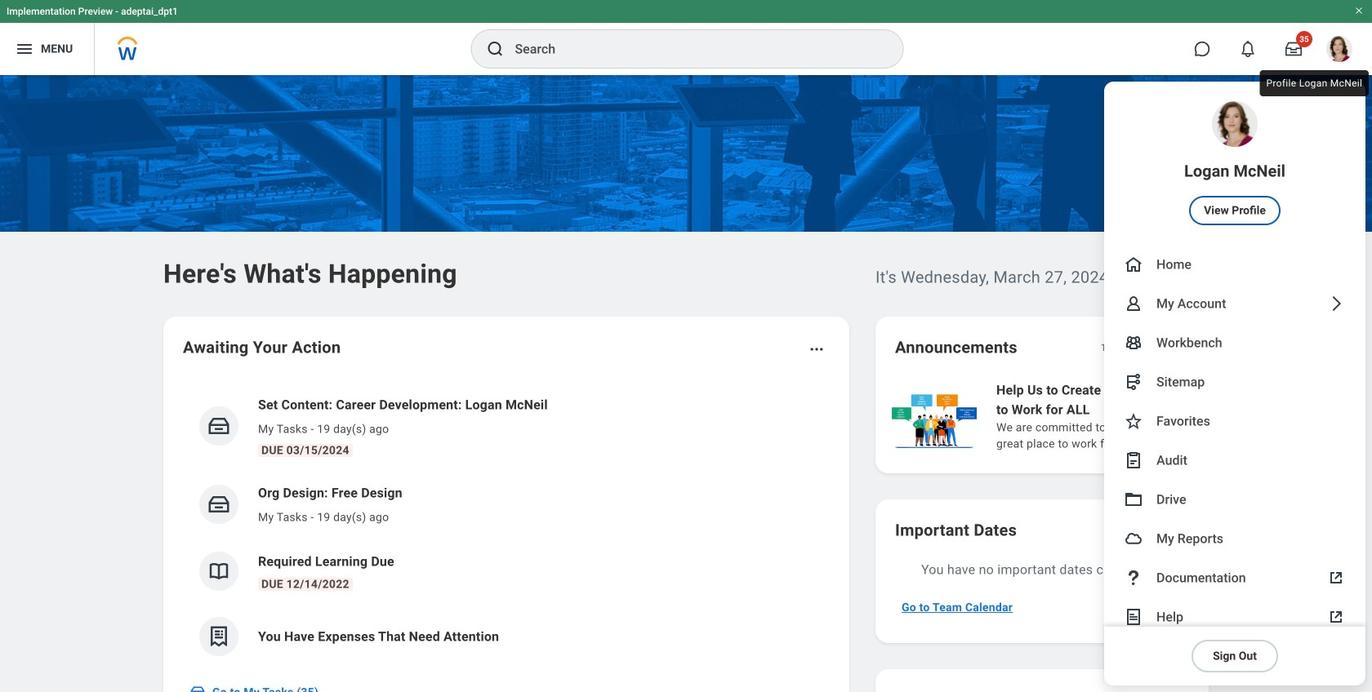 Task type: vqa. For each thing, say whether or not it's contained in the screenshot.
Effective: 08/08/2023
no



Task type: describe. For each thing, give the bounding box(es) containing it.
inbox image
[[207, 493, 231, 517]]

contact card matrix manager image
[[1124, 333, 1144, 353]]

3 menu item from the top
[[1105, 284, 1366, 324]]

Search Workday  search field
[[515, 31, 870, 67]]

0 vertical spatial inbox image
[[207, 414, 231, 439]]

star image
[[1124, 412, 1144, 431]]

justify image
[[15, 39, 34, 59]]

home image
[[1124, 255, 1144, 275]]

0 horizontal spatial inbox image
[[190, 685, 206, 693]]

chevron left small image
[[1139, 340, 1155, 356]]

5 menu item from the top
[[1105, 363, 1366, 402]]

related actions image
[[809, 341, 825, 358]]

folder open image
[[1124, 490, 1144, 510]]

ext link image for question 'icon'
[[1327, 569, 1346, 588]]

question image
[[1124, 569, 1144, 588]]

ext link image for document image
[[1327, 608, 1346, 627]]

8 menu item from the top
[[1105, 480, 1366, 520]]

endpoints image
[[1124, 373, 1144, 392]]

7 menu item from the top
[[1105, 441, 1366, 480]]

avatar image
[[1124, 529, 1144, 549]]

11 menu item from the top
[[1105, 598, 1366, 637]]

notifications large image
[[1240, 41, 1257, 57]]

9 menu item from the top
[[1105, 520, 1366, 559]]

close environment banner image
[[1355, 6, 1364, 16]]

0 horizontal spatial list
[[183, 382, 830, 670]]



Task type: locate. For each thing, give the bounding box(es) containing it.
main content
[[0, 75, 1373, 693]]

1 vertical spatial ext link image
[[1327, 608, 1346, 627]]

book open image
[[207, 560, 231, 584]]

1 horizontal spatial inbox image
[[207, 414, 231, 439]]

2 ext link image from the top
[[1327, 608, 1346, 627]]

1 menu item from the top
[[1105, 82, 1366, 245]]

1 horizontal spatial list
[[889, 379, 1373, 454]]

2 menu item from the top
[[1105, 245, 1366, 284]]

inbox large image
[[1286, 41, 1302, 57]]

document image
[[1124, 608, 1144, 627]]

menu item
[[1105, 82, 1366, 245], [1105, 245, 1366, 284], [1105, 284, 1366, 324], [1105, 324, 1366, 363], [1105, 363, 1366, 402], [1105, 402, 1366, 441], [1105, 441, 1366, 480], [1105, 480, 1366, 520], [1105, 520, 1366, 559], [1105, 559, 1366, 598], [1105, 598, 1366, 637]]

10 menu item from the top
[[1105, 559, 1366, 598]]

dashboard expenses image
[[207, 625, 231, 649]]

0 vertical spatial ext link image
[[1327, 569, 1346, 588]]

paste image
[[1124, 451, 1144, 471]]

1 vertical spatial inbox image
[[190, 685, 206, 693]]

menu
[[1105, 82, 1366, 686]]

logan mcneil image
[[1327, 36, 1353, 62]]

6 menu item from the top
[[1105, 402, 1366, 441]]

banner
[[0, 0, 1373, 686]]

status
[[1101, 341, 1127, 355]]

4 menu item from the top
[[1105, 324, 1366, 363]]

1 ext link image from the top
[[1327, 569, 1346, 588]]

ext link image
[[1327, 569, 1346, 588], [1327, 608, 1346, 627]]

tooltip
[[1257, 67, 1373, 100]]

inbox image
[[207, 414, 231, 439], [190, 685, 206, 693]]

chevron right small image
[[1168, 340, 1185, 356]]

search image
[[486, 39, 505, 59]]

list
[[889, 379, 1373, 454], [183, 382, 830, 670]]



